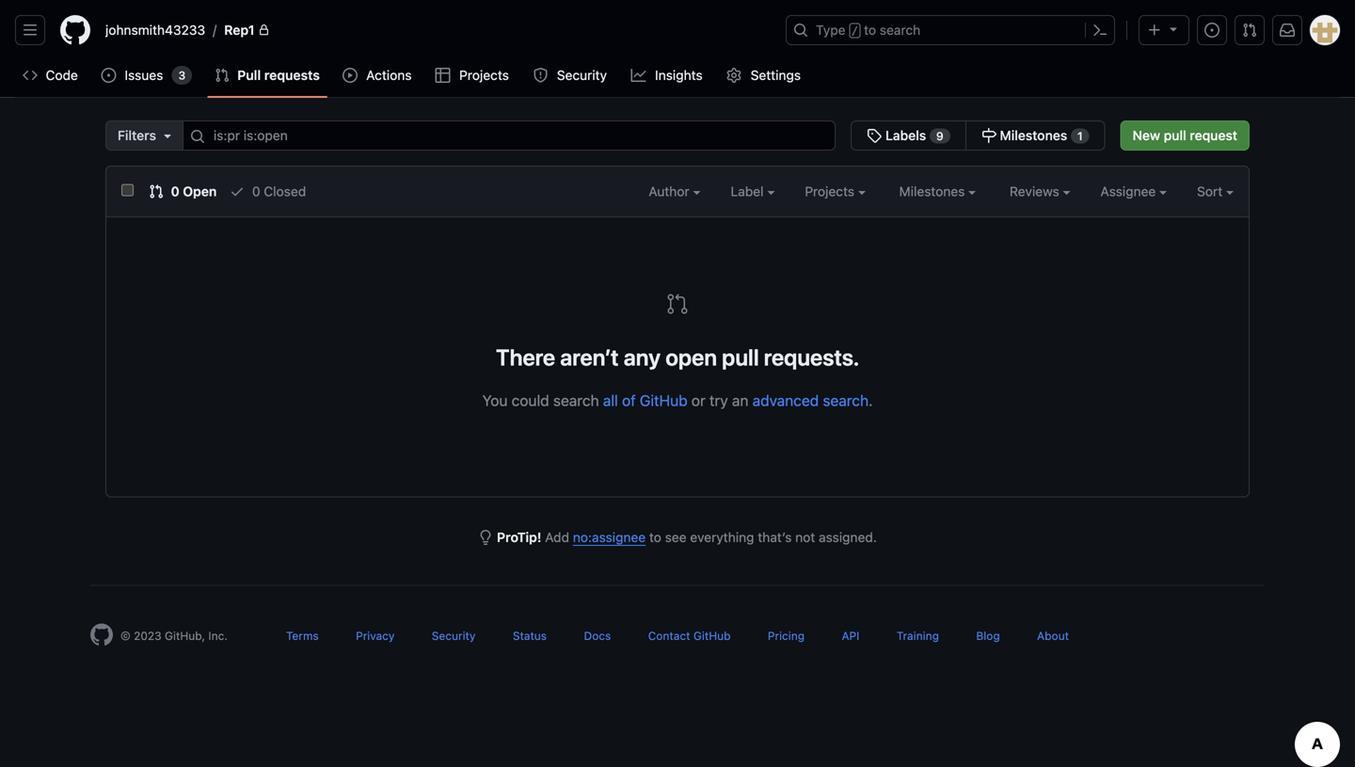 Task type: vqa. For each thing, say whether or not it's contained in the screenshot.
the rightmost to
yes



Task type: locate. For each thing, give the bounding box(es) containing it.
0 vertical spatial projects
[[460, 67, 509, 83]]

status
[[513, 629, 547, 643]]

1 horizontal spatial git pull request image
[[1243, 23, 1258, 38]]

security link
[[526, 61, 616, 89], [432, 629, 476, 643]]

settings
[[751, 67, 801, 83]]

search left all
[[554, 392, 599, 410]]

to right type
[[865, 22, 877, 38]]

issue element
[[851, 121, 1106, 151]]

1 vertical spatial issue opened image
[[101, 68, 116, 83]]

github right of
[[640, 392, 688, 410]]

0 vertical spatial issue opened image
[[1205, 23, 1220, 38]]

0 inside "link"
[[171, 184, 180, 199]]

1 horizontal spatial projects
[[805, 184, 859, 199]]

sort button
[[1198, 182, 1234, 202]]

author
[[649, 184, 693, 199]]

pull
[[237, 67, 261, 83]]

graph image
[[631, 68, 646, 83]]

protip!
[[497, 530, 542, 545]]

/ inside johnsmith43233 /
[[213, 22, 217, 38]]

0 closed link
[[230, 182, 306, 202]]

pricing link
[[768, 629, 805, 643]]

search down the "requests."
[[823, 392, 869, 410]]

0 horizontal spatial git pull request image
[[149, 184, 164, 199]]

1 vertical spatial triangle down image
[[160, 128, 175, 143]]

projects right table "icon"
[[460, 67, 509, 83]]

git pull request image inside pull requests link
[[215, 68, 230, 83]]

0 horizontal spatial projects
[[460, 67, 509, 83]]

2 0 from the left
[[252, 184, 260, 199]]

0 vertical spatial github
[[640, 392, 688, 410]]

0 horizontal spatial git pull request image
[[215, 68, 230, 83]]

new pull request
[[1133, 128, 1238, 143]]

to left see
[[650, 530, 662, 545]]

0 for closed
[[252, 184, 260, 199]]

Select all issues checkbox
[[121, 184, 134, 196]]

docs
[[584, 629, 611, 643]]

projects
[[460, 67, 509, 83], [805, 184, 859, 199]]

label button
[[731, 182, 775, 202]]

there aren't any open pull requests.
[[496, 344, 860, 371]]

of
[[622, 392, 636, 410]]

table image
[[436, 68, 451, 83]]

0 vertical spatial git pull request image
[[149, 184, 164, 199]]

code image
[[23, 68, 38, 83]]

milestones
[[1000, 128, 1068, 143], [900, 184, 969, 199]]

git pull request image right select all issues "checkbox"
[[149, 184, 164, 199]]

actions
[[366, 67, 412, 83]]

milestones for milestones 1
[[1000, 128, 1068, 143]]

to
[[865, 22, 877, 38], [650, 530, 662, 545]]

git pull request image
[[1243, 23, 1258, 38], [215, 68, 230, 83]]

github,
[[165, 629, 205, 643]]

homepage image
[[60, 15, 90, 45]]

0 horizontal spatial /
[[213, 22, 217, 38]]

git pull request image inside 0 open "link"
[[149, 184, 164, 199]]

git pull request image left the pull
[[215, 68, 230, 83]]

label
[[731, 184, 768, 199]]

milestones inside issue element
[[1000, 128, 1068, 143]]

check image
[[230, 184, 245, 199]]

Issues search field
[[183, 121, 836, 151]]

milestones inside popup button
[[900, 184, 969, 199]]

pull up an
[[722, 344, 759, 371]]

rep1 link
[[217, 15, 277, 45]]

0 horizontal spatial triangle down image
[[160, 128, 175, 143]]

0 horizontal spatial pull
[[722, 344, 759, 371]]

triangle down image left search icon on the left
[[160, 128, 175, 143]]

security right the shield image
[[557, 67, 607, 83]]

labels 9
[[883, 128, 944, 143]]

search
[[880, 22, 921, 38], [554, 392, 599, 410], [823, 392, 869, 410]]

security link left status
[[432, 629, 476, 643]]

actions link
[[335, 61, 421, 89]]

0 vertical spatial milestones
[[1000, 128, 1068, 143]]

advanced
[[753, 392, 819, 410]]

shield image
[[533, 68, 548, 83]]

0 horizontal spatial issue opened image
[[101, 68, 116, 83]]

pull right new
[[1164, 128, 1187, 143]]

1 horizontal spatial milestones
[[1000, 128, 1068, 143]]

you could search all of github or try an advanced search .
[[483, 392, 873, 410]]

1 horizontal spatial git pull request image
[[667, 293, 689, 315]]

/
[[213, 22, 217, 38], [852, 24, 859, 38]]

plus image
[[1148, 23, 1163, 38]]

security left status
[[432, 629, 476, 643]]

0 for open
[[171, 184, 180, 199]]

assigned.
[[819, 530, 877, 545]]

None search field
[[105, 121, 1106, 151]]

settings link
[[720, 61, 810, 89]]

/ for johnsmith43233
[[213, 22, 217, 38]]

git pull request image left the notifications icon
[[1243, 23, 1258, 38]]

/ right type
[[852, 24, 859, 38]]

projects right label popup button
[[805, 184, 859, 199]]

0 vertical spatial security
[[557, 67, 607, 83]]

an
[[732, 392, 749, 410]]

requests.
[[764, 344, 860, 371]]

0 horizontal spatial 0
[[171, 184, 180, 199]]

1 horizontal spatial /
[[852, 24, 859, 38]]

milestones right milestone image
[[1000, 128, 1068, 143]]

/ inside type / to search
[[852, 24, 859, 38]]

triangle down image right plus "icon"
[[1167, 21, 1182, 36]]

0 vertical spatial to
[[865, 22, 877, 38]]

2 horizontal spatial search
[[880, 22, 921, 38]]

none search field containing filters
[[105, 121, 1106, 151]]

1 vertical spatial milestones
[[900, 184, 969, 199]]

filters
[[118, 128, 156, 143]]

1 horizontal spatial github
[[694, 629, 731, 643]]

0 vertical spatial security link
[[526, 61, 616, 89]]

about link
[[1038, 629, 1070, 643]]

any
[[624, 344, 661, 371]]

triangle down image inside filters popup button
[[160, 128, 175, 143]]

0 right check image on the top of the page
[[252, 184, 260, 199]]

issue opened image
[[1205, 23, 1220, 38], [101, 68, 116, 83]]

search right type
[[880, 22, 921, 38]]

issue opened image right plus "icon"
[[1205, 23, 1220, 38]]

1 horizontal spatial security link
[[526, 61, 616, 89]]

homepage image
[[90, 624, 113, 646]]

list
[[98, 15, 775, 45]]

see
[[665, 530, 687, 545]]

new
[[1133, 128, 1161, 143]]

git pull request image
[[149, 184, 164, 199], [667, 293, 689, 315]]

0 horizontal spatial milestones
[[900, 184, 969, 199]]

git pull request image up there aren't any open pull requests.
[[667, 293, 689, 315]]

1 vertical spatial to
[[650, 530, 662, 545]]

1 0 from the left
[[171, 184, 180, 199]]

could
[[512, 392, 550, 410]]

aren't
[[561, 344, 619, 371]]

filters button
[[105, 121, 184, 151]]

pull inside 'link'
[[1164, 128, 1187, 143]]

1 vertical spatial git pull request image
[[215, 68, 230, 83]]

all
[[603, 392, 618, 410]]

pricing
[[768, 629, 805, 643]]

not
[[796, 530, 816, 545]]

1 horizontal spatial 0
[[252, 184, 260, 199]]

0 left open
[[171, 184, 180, 199]]

0 vertical spatial pull
[[1164, 128, 1187, 143]]

tag image
[[867, 128, 883, 143]]

light bulb image
[[479, 530, 494, 545]]

0 horizontal spatial security link
[[432, 629, 476, 643]]

issue opened image left issues
[[101, 68, 116, 83]]

1 horizontal spatial pull
[[1164, 128, 1187, 143]]

play image
[[343, 68, 358, 83]]

security link left 'graph' image
[[526, 61, 616, 89]]

1 horizontal spatial to
[[865, 22, 877, 38]]

1 vertical spatial projects
[[805, 184, 859, 199]]

milestones down 9
[[900, 184, 969, 199]]

or
[[692, 392, 706, 410]]

protip! add no:assignee to see everything that's not assigned.
[[497, 530, 877, 545]]

1 vertical spatial security
[[432, 629, 476, 643]]

0 vertical spatial git pull request image
[[1243, 23, 1258, 38]]

pull
[[1164, 128, 1187, 143], [722, 344, 759, 371]]

0
[[171, 184, 180, 199], [252, 184, 260, 199]]

triangle down image
[[1167, 21, 1182, 36], [160, 128, 175, 143]]

/ left the rep1
[[213, 22, 217, 38]]

github right contact
[[694, 629, 731, 643]]

closed
[[264, 184, 306, 199]]

projects inside popup button
[[805, 184, 859, 199]]

0 vertical spatial triangle down image
[[1167, 21, 1182, 36]]

1 horizontal spatial issue opened image
[[1205, 23, 1220, 38]]

1 vertical spatial security link
[[432, 629, 476, 643]]

no:assignee
[[573, 530, 646, 545]]



Task type: describe. For each thing, give the bounding box(es) containing it.
assignee
[[1101, 184, 1160, 199]]

1 horizontal spatial triangle down image
[[1167, 21, 1182, 36]]

0 horizontal spatial security
[[432, 629, 476, 643]]

open
[[666, 344, 718, 371]]

notifications image
[[1281, 23, 1296, 38]]

3
[[178, 69, 186, 82]]

labels
[[886, 128, 927, 143]]

milestone image
[[982, 128, 997, 143]]

blog link
[[977, 629, 1001, 643]]

issue opened image for the right git pull request icon
[[1205, 23, 1220, 38]]

list containing johnsmith43233 /
[[98, 15, 775, 45]]

terms
[[286, 629, 319, 643]]

johnsmith43233 /
[[105, 22, 217, 38]]

1 vertical spatial git pull request image
[[667, 293, 689, 315]]

type
[[816, 22, 846, 38]]

9
[[937, 129, 944, 143]]

type / to search
[[816, 22, 921, 38]]

milestones button
[[900, 182, 977, 202]]

requests
[[264, 67, 320, 83]]

milestones for milestones
[[900, 184, 969, 199]]

gear image
[[727, 68, 742, 83]]

training
[[897, 629, 940, 643]]

there
[[496, 344, 556, 371]]

johnsmith43233 link
[[98, 15, 213, 45]]

© 2023 github, inc.
[[121, 629, 228, 643]]

terms link
[[286, 629, 319, 643]]

assignee button
[[1101, 182, 1168, 202]]

that's
[[758, 530, 792, 545]]

contact github link
[[648, 629, 731, 643]]

issues
[[125, 67, 163, 83]]

api link
[[842, 629, 860, 643]]

pull requests link
[[207, 61, 328, 89]]

©
[[121, 629, 131, 643]]

contact
[[648, 629, 691, 643]]

1 vertical spatial github
[[694, 629, 731, 643]]

lock image
[[259, 24, 270, 36]]

privacy
[[356, 629, 395, 643]]

sort
[[1198, 184, 1223, 199]]

you
[[483, 392, 508, 410]]

add
[[545, 530, 570, 545]]

0 open link
[[149, 182, 217, 202]]

Search all issues text field
[[183, 121, 836, 151]]

2023
[[134, 629, 162, 643]]

milestones 1
[[997, 128, 1083, 143]]

advanced search link
[[753, 392, 869, 410]]

0 horizontal spatial github
[[640, 392, 688, 410]]

try
[[710, 392, 729, 410]]

0 horizontal spatial to
[[650, 530, 662, 545]]

johnsmith43233
[[105, 22, 205, 38]]

author button
[[649, 182, 701, 202]]

search image
[[190, 129, 205, 144]]

1 vertical spatial pull
[[722, 344, 759, 371]]

code
[[46, 67, 78, 83]]

0 horizontal spatial search
[[554, 392, 599, 410]]

1
[[1078, 129, 1083, 143]]

reviews button
[[1010, 182, 1071, 202]]

privacy link
[[356, 629, 395, 643]]

.
[[869, 392, 873, 410]]

projects link
[[428, 61, 518, 89]]

reviews
[[1010, 184, 1064, 199]]

/ for type
[[852, 24, 859, 38]]

projects button
[[805, 182, 866, 202]]

1 horizontal spatial search
[[823, 392, 869, 410]]

blog
[[977, 629, 1001, 643]]

new pull request link
[[1121, 121, 1250, 151]]

docs link
[[584, 629, 611, 643]]

status link
[[513, 629, 547, 643]]

rep1
[[224, 22, 255, 38]]

api
[[842, 629, 860, 643]]

all of github link
[[603, 392, 688, 410]]

insights link
[[624, 61, 712, 89]]

pull requests
[[237, 67, 320, 83]]

issue opened image for git pull request icon inside pull requests link
[[101, 68, 116, 83]]

1 horizontal spatial security
[[557, 67, 607, 83]]

request
[[1191, 128, 1238, 143]]

command palette image
[[1093, 23, 1108, 38]]

0 open
[[168, 184, 217, 199]]

insights
[[655, 67, 703, 83]]

inc.
[[208, 629, 228, 643]]

open
[[183, 184, 217, 199]]

everything
[[691, 530, 755, 545]]

0 closed
[[249, 184, 306, 199]]

about
[[1038, 629, 1070, 643]]

training link
[[897, 629, 940, 643]]

no:assignee link
[[573, 530, 646, 545]]

code link
[[15, 61, 86, 89]]

contact github
[[648, 629, 731, 643]]



